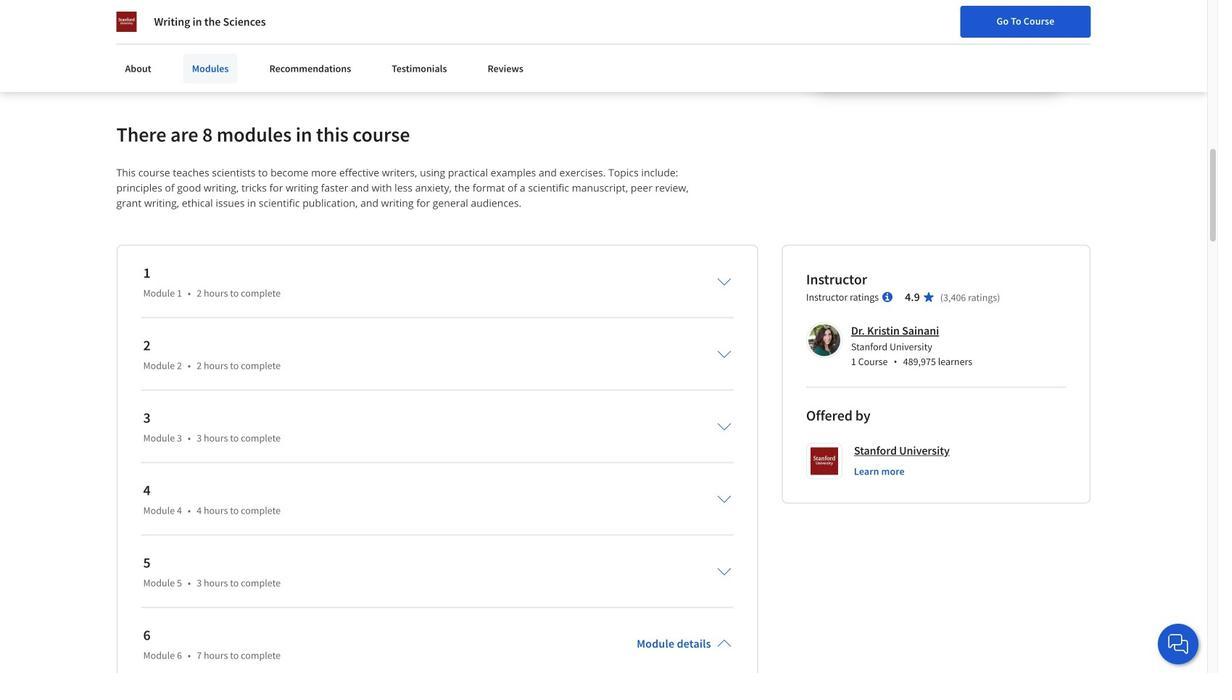 Task type: vqa. For each thing, say whether or not it's contained in the screenshot.
Dr. Kristin Sainani image
yes



Task type: describe. For each thing, give the bounding box(es) containing it.
dr. kristin sainani image
[[809, 324, 841, 356]]



Task type: locate. For each thing, give the bounding box(es) containing it.
coursera image
[[116, 12, 209, 35]]

stanford university image
[[116, 12, 137, 32]]

coursera career certificate image
[[817, 0, 1059, 90]]



